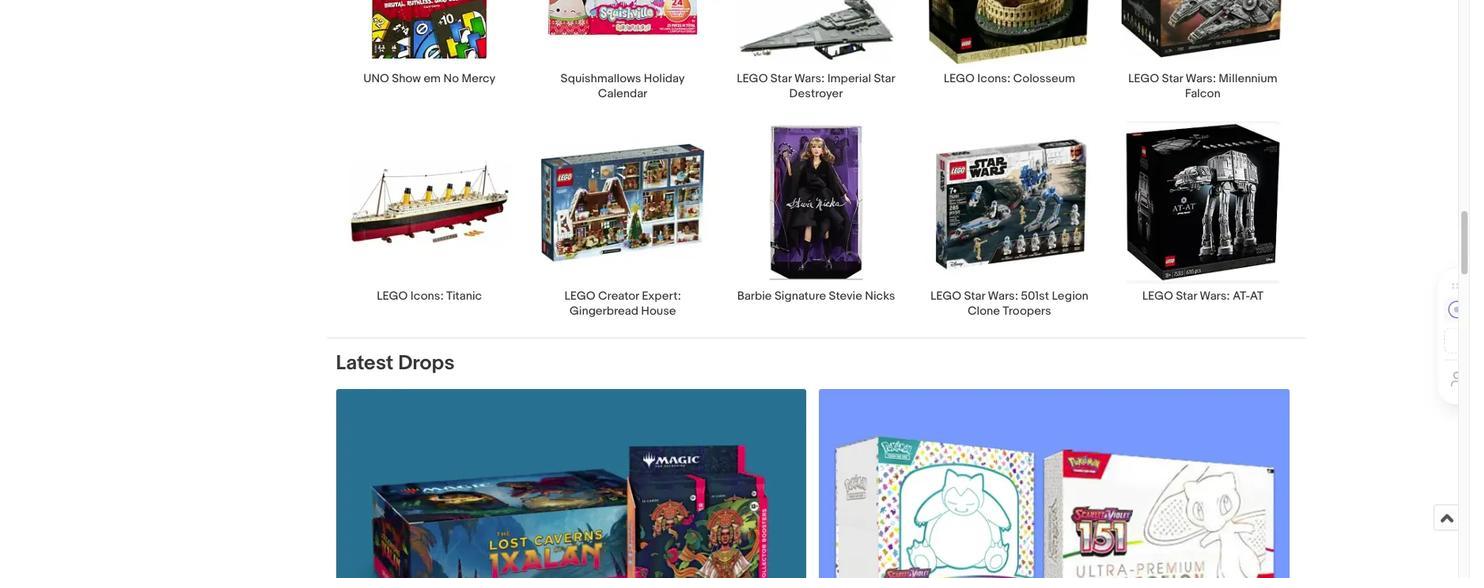 Task type: vqa. For each thing, say whether or not it's contained in the screenshot.
the rightmost the Free shipping text box
no



Task type: locate. For each thing, give the bounding box(es) containing it.
barbie
[[737, 289, 772, 304]]

lego
[[737, 72, 768, 87], [944, 72, 975, 87], [1129, 72, 1160, 87], [377, 289, 408, 304], [565, 289, 596, 304], [931, 289, 962, 304], [1143, 289, 1174, 304]]

barbie signature stevie nicks
[[737, 289, 896, 304]]

lego star wars: 501st legion clone troopers link
[[913, 121, 1107, 319]]

lego star wars: at-at
[[1143, 289, 1264, 304]]

falcon
[[1186, 87, 1221, 102]]

lego for lego star wars: millennium falcon
[[1129, 72, 1160, 87]]

star for lego star wars: millennium falcon
[[1162, 72, 1184, 87]]

star
[[771, 72, 792, 87], [874, 72, 896, 87], [1162, 72, 1184, 87], [964, 289, 986, 304], [1176, 289, 1198, 304]]

lego star wars: millennium falcon
[[1129, 72, 1278, 102]]

lego creator expert: gingerbread house link
[[526, 121, 720, 319]]

star left "at-"
[[1176, 289, 1198, 304]]

latest drops
[[336, 351, 455, 376]]

None text field
[[820, 389, 1290, 579]]

squishmallows holiday calendar
[[561, 72, 685, 102]]

icons: left titanic
[[411, 289, 444, 304]]

wars: for at-
[[1200, 289, 1231, 304]]

house
[[641, 304, 676, 319]]

clone
[[968, 304, 1001, 319]]

nicks
[[865, 289, 896, 304]]

lego inside lego star wars: 501st legion clone troopers
[[931, 289, 962, 304]]

lego for lego creator expert: gingerbread house
[[565, 289, 596, 304]]

lego icons: colosseum link
[[913, 0, 1107, 102]]

lego inside lego creator expert: gingerbread house
[[565, 289, 596, 304]]

lego star wars: 501st legion clone troopers
[[931, 289, 1089, 319]]

troopers
[[1003, 304, 1052, 319]]

wars: inside lego star wars: 501st legion clone troopers
[[988, 289, 1019, 304]]

icons:
[[978, 72, 1011, 87], [411, 289, 444, 304]]

star left troopers
[[964, 289, 986, 304]]

wars: left 501st at the right
[[988, 289, 1019, 304]]

wars: left "at-"
[[1200, 289, 1231, 304]]

lego star wars: imperial star destroyer
[[737, 72, 896, 102]]

star inside lego star wars: millennium falcon
[[1162, 72, 1184, 87]]

wars: for imperial
[[795, 72, 825, 87]]

wars:
[[795, 72, 825, 87], [1186, 72, 1217, 87], [988, 289, 1019, 304], [1200, 289, 1231, 304]]

stevie
[[829, 289, 863, 304]]

wars: left imperial at the top right of page
[[795, 72, 825, 87]]

titanic
[[446, 289, 482, 304]]

wars: inside lego star wars: imperial star destroyer
[[795, 72, 825, 87]]

show
[[392, 72, 421, 87]]

wars: for 501st
[[988, 289, 1019, 304]]

star left falcon
[[1162, 72, 1184, 87]]

drops
[[398, 351, 455, 376]]

lego inside lego star wars: imperial star destroyer
[[737, 72, 768, 87]]

squishmallows
[[561, 72, 641, 87]]

lego inside 'lego star wars: at-at' link
[[1143, 289, 1174, 304]]

lego for lego star wars: imperial star destroyer
[[737, 72, 768, 87]]

latest
[[336, 351, 394, 376]]

star left imperial at the top right of page
[[771, 72, 792, 87]]

lego inside lego star wars: millennium falcon
[[1129, 72, 1160, 87]]

wars: inside lego star wars: millennium falcon
[[1186, 72, 1217, 87]]

wars: left millennium
[[1186, 72, 1217, 87]]

icons: left colosseum
[[978, 72, 1011, 87]]

None text field
[[336, 389, 807, 579]]

1 vertical spatial icons:
[[411, 289, 444, 304]]

0 vertical spatial icons:
[[978, 72, 1011, 87]]

wars: inside 'lego star wars: at-at' link
[[1200, 289, 1231, 304]]

lego inside lego icons: titanic link
[[377, 289, 408, 304]]

creator
[[598, 289, 639, 304]]

star inside 'lego star wars: at-at' link
[[1176, 289, 1198, 304]]

1 horizontal spatial icons:
[[978, 72, 1011, 87]]

barbie signature stevie nicks link
[[720, 121, 913, 319]]

gingerbread
[[570, 304, 639, 319]]

0 horizontal spatial icons:
[[411, 289, 444, 304]]

uno show em no mercy
[[363, 72, 496, 87]]

star inside lego star wars: 501st legion clone troopers
[[964, 289, 986, 304]]



Task type: describe. For each thing, give the bounding box(es) containing it.
star for lego star wars: 501st legion clone troopers
[[964, 289, 986, 304]]

icons: for colosseum
[[978, 72, 1011, 87]]

no
[[444, 72, 459, 87]]

lego creator expert: gingerbread house
[[565, 289, 681, 319]]

millennium
[[1219, 72, 1278, 87]]

501st
[[1021, 289, 1050, 304]]

at-
[[1233, 289, 1250, 304]]

calendar
[[598, 87, 648, 102]]

lego icons: colosseum
[[944, 72, 1076, 87]]

holiday
[[644, 72, 685, 87]]

at
[[1250, 289, 1264, 304]]

lego for lego icons: colosseum
[[944, 72, 975, 87]]

uno show em no mercy link
[[333, 0, 526, 102]]

star for lego star wars: at-at
[[1176, 289, 1198, 304]]

icons: for titanic
[[411, 289, 444, 304]]

mercy
[[462, 72, 496, 87]]

em
[[424, 72, 441, 87]]

lego star wars: millennium falcon link
[[1107, 0, 1300, 102]]

squishmallows holiday calendar link
[[526, 0, 720, 102]]

signature
[[775, 289, 827, 304]]

lego star wars: at-at link
[[1107, 121, 1300, 319]]

destroyer
[[790, 87, 843, 102]]

lego icons: titanic link
[[333, 121, 526, 319]]

lego star wars: imperial star destroyer link
[[720, 0, 913, 102]]

expert:
[[642, 289, 681, 304]]

uno
[[363, 72, 389, 87]]

lego for lego icons: titanic
[[377, 289, 408, 304]]

lego icons: titanic
[[377, 289, 482, 304]]

lego for lego star wars: 501st legion clone troopers
[[931, 289, 962, 304]]

colosseum
[[1014, 72, 1076, 87]]

lego for lego star wars: at-at
[[1143, 289, 1174, 304]]

star for lego star wars: imperial star destroyer
[[771, 72, 792, 87]]

imperial
[[828, 72, 872, 87]]

wars: for millennium
[[1186, 72, 1217, 87]]

legion
[[1052, 289, 1089, 304]]

star right imperial at the top right of page
[[874, 72, 896, 87]]



